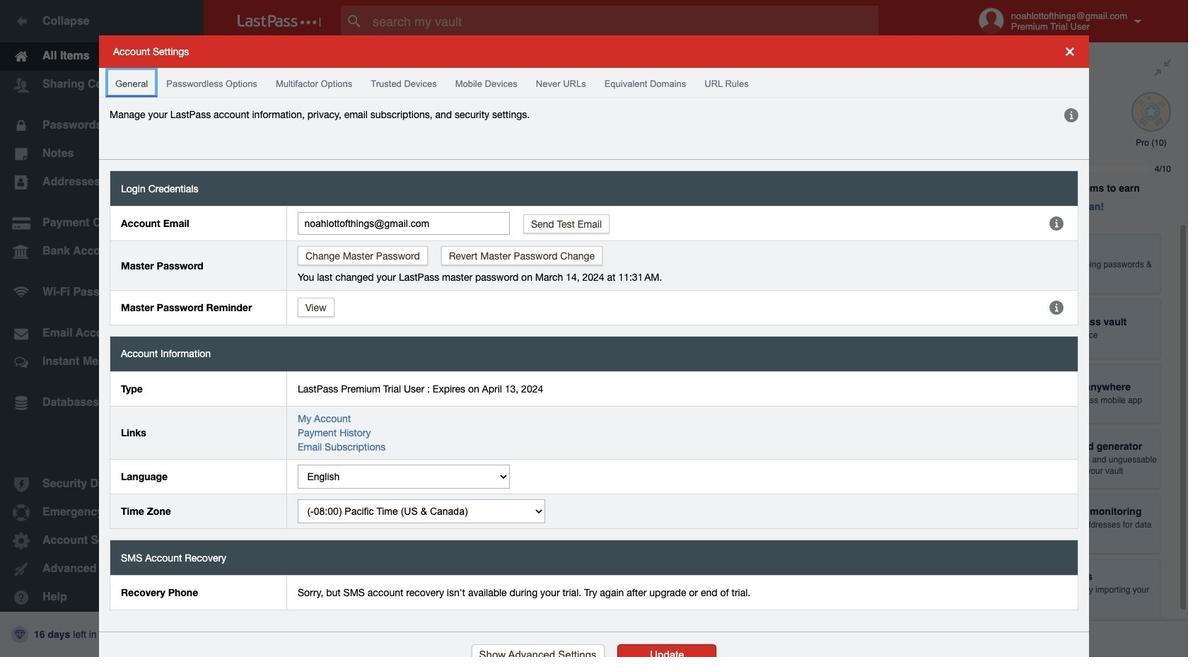 Task type: vqa. For each thing, say whether or not it's contained in the screenshot.
New item element
no



Task type: describe. For each thing, give the bounding box(es) containing it.
Search search field
[[341, 6, 907, 37]]



Task type: locate. For each thing, give the bounding box(es) containing it.
vault options navigation
[[204, 42, 936, 85]]

lastpass image
[[238, 15, 321, 28]]

main navigation navigation
[[0, 0, 204, 657]]

search my vault text field
[[341, 6, 907, 37]]

new item navigation
[[868, 599, 921, 657]]



